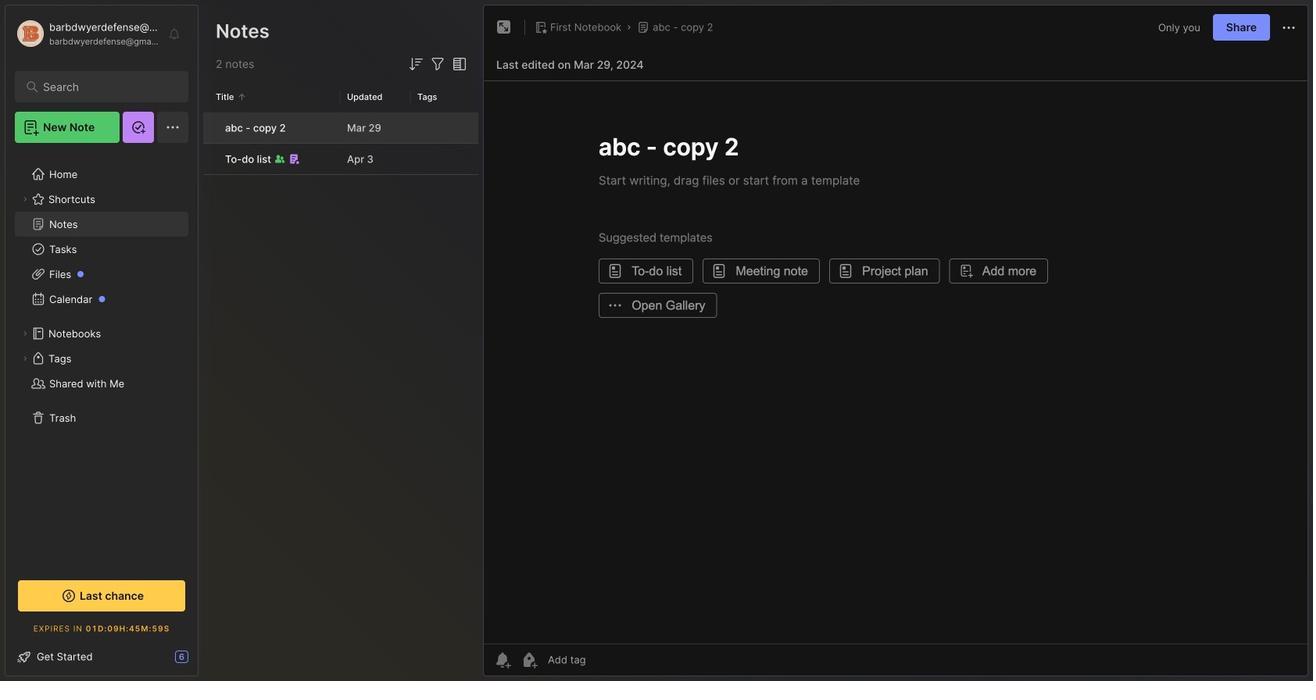 Task type: vqa. For each thing, say whether or not it's contained in the screenshot.
THE NOTE WINDOW element
yes



Task type: describe. For each thing, give the bounding box(es) containing it.
Add filters field
[[428, 55, 447, 73]]

expand tags image
[[20, 354, 30, 364]]

More actions field
[[1280, 18, 1299, 37]]

Search text field
[[43, 80, 168, 95]]

Note Editor text field
[[484, 81, 1308, 644]]

expand note image
[[495, 18, 514, 37]]

Account field
[[15, 18, 159, 49]]

more actions image
[[1280, 18, 1299, 37]]

main element
[[0, 0, 203, 682]]

note window element
[[483, 5, 1309, 681]]

Add tag field
[[546, 654, 664, 667]]

Help and Learning task checklist field
[[5, 645, 198, 670]]



Task type: locate. For each thing, give the bounding box(es) containing it.
tree inside main element
[[5, 152, 198, 564]]

2 cell from the top
[[203, 144, 216, 174]]

0 vertical spatial cell
[[203, 113, 216, 143]]

add a reminder image
[[493, 651, 512, 670]]

1 cell from the top
[[203, 113, 216, 143]]

expand notebooks image
[[20, 329, 30, 339]]

1 vertical spatial cell
[[203, 144, 216, 174]]

add tag image
[[520, 651, 539, 670]]

none search field inside main element
[[43, 77, 168, 96]]

Sort options field
[[407, 55, 425, 73]]

add filters image
[[428, 55, 447, 73]]

click to collapse image
[[197, 653, 209, 672]]

View options field
[[447, 55, 469, 73]]

cell
[[203, 113, 216, 143], [203, 144, 216, 174]]

None search field
[[43, 77, 168, 96]]

row group
[[203, 113, 482, 176]]

tree
[[5, 152, 198, 564]]



